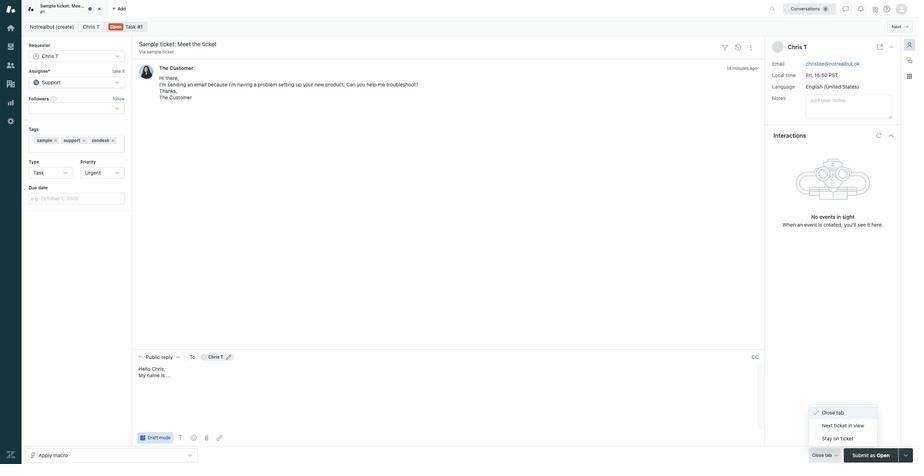 Task type: locate. For each thing, give the bounding box(es) containing it.
hide composer image
[[445, 346, 451, 352]]

it right take
[[122, 69, 125, 74]]

interactions
[[773, 132, 806, 139]]

draft
[[148, 435, 158, 440]]

0 vertical spatial is
[[818, 221, 822, 228]]

via sample ticket
[[139, 49, 174, 55]]

on
[[833, 435, 839, 441]]

in left view
[[848, 422, 852, 429]]

next for next
[[892, 24, 901, 29]]

see
[[858, 221, 866, 228]]

close image
[[96, 5, 103, 13], [889, 44, 894, 50]]

task inside popup button
[[33, 170, 44, 176]]

ticket:
[[57, 3, 70, 9]]

1 horizontal spatial task
[[125, 24, 136, 30]]

close tab
[[822, 410, 844, 416], [812, 452, 832, 458]]

user image
[[776, 45, 780, 49], [776, 45, 779, 49]]

0 vertical spatial #1
[[40, 9, 45, 15]]

2 the from the top
[[159, 94, 168, 101]]

customer inside 'hi there, i'm sending an email because i'm having a problem setting up your new product. can you help me troubleshoot? thanks, the customer'
[[169, 94, 192, 101]]

next inside menu item
[[822, 422, 833, 429]]

0 vertical spatial sample
[[147, 49, 161, 55]]

1 vertical spatial is
[[161, 372, 165, 378]]

an left email
[[187, 82, 193, 88]]

remove image
[[54, 138, 58, 143], [82, 138, 86, 143]]

there,
[[165, 75, 179, 81]]

view
[[854, 422, 864, 429]]

Subject field
[[138, 40, 717, 48]]

chris t inside secondary element
[[83, 24, 99, 30]]

chris inside secondary element
[[83, 24, 95, 30]]

1 vertical spatial it
[[867, 221, 870, 228]]

the
[[83, 3, 90, 9]]

no
[[811, 214, 818, 220]]

2 remove image from the left
[[82, 138, 86, 143]]

sample right via
[[147, 49, 161, 55]]

0 horizontal spatial next
[[822, 422, 833, 429]]

in
[[837, 214, 841, 220], [848, 422, 852, 429]]

tab down stay at right
[[825, 452, 832, 458]]

the customer
[[159, 65, 193, 71]]

close image right the
[[96, 5, 103, 13]]

is right event
[[818, 221, 822, 228]]

0 horizontal spatial is
[[161, 372, 165, 378]]

1 horizontal spatial next
[[892, 24, 901, 29]]

stay on ticket
[[822, 435, 853, 441]]

task down the add
[[125, 24, 136, 30]]

chris t link
[[78, 22, 104, 32]]

Public reply composer Draft mode text field
[[136, 365, 756, 380]]

open right as
[[877, 452, 890, 458]]

next inside button
[[892, 24, 901, 29]]

in inside menu item
[[848, 422, 852, 429]]

hello chris, my name is ...
[[139, 366, 170, 378]]

priority
[[80, 159, 96, 164]]

it right see
[[867, 221, 870, 228]]

reporting image
[[6, 98, 15, 107]]

is left ...
[[161, 372, 165, 378]]

tab inside menu item
[[836, 410, 844, 416]]

0 horizontal spatial remove image
[[54, 138, 58, 143]]

0 vertical spatial the
[[159, 65, 168, 71]]

language
[[772, 83, 795, 89]]

my
[[139, 372, 146, 378]]

add attachment image
[[204, 435, 209, 441]]

1 vertical spatial customer
[[169, 94, 192, 101]]

zendesk image
[[6, 450, 15, 459]]

zendesk
[[92, 138, 109, 143]]

due date
[[29, 185, 48, 190]]

chris,
[[152, 366, 165, 372]]

remove image left support
[[54, 138, 58, 143]]

assignee* element
[[29, 77, 125, 88]]

having
[[237, 82, 252, 88]]

cc
[[752, 354, 759, 360]]

0 vertical spatial tab
[[836, 410, 844, 416]]

sample down tags
[[37, 138, 52, 143]]

close down stay at right
[[812, 452, 824, 458]]

i'm down "hi"
[[159, 82, 166, 88]]

add button
[[108, 0, 130, 18]]

task for task #1
[[125, 24, 136, 30]]

1 horizontal spatial is
[[818, 221, 822, 228]]

0 horizontal spatial an
[[187, 82, 193, 88]]

1 vertical spatial next
[[822, 422, 833, 429]]

14 minutes ago text field
[[727, 66, 757, 71]]

hi there, i'm sending an email because i'm having a problem setting up your new product. can you help me troubleshoot? thanks, the customer
[[159, 75, 418, 101]]

open inside secondary element
[[110, 24, 122, 29]]

0 horizontal spatial in
[[837, 214, 841, 220]]

info on adding followers image
[[51, 96, 57, 102]]

chris
[[83, 24, 95, 30], [788, 44, 802, 50], [42, 53, 54, 59], [208, 354, 219, 360]]

english (united states)
[[806, 83, 859, 89]]

hi
[[159, 75, 164, 81]]

chris t down requester
[[42, 53, 59, 59]]

an inside 'hi there, i'm sending an email because i'm having a problem setting up your new product. can you help me troubleshoot? thanks, the customer'
[[187, 82, 193, 88]]

add
[[118, 6, 126, 11]]

your
[[303, 82, 313, 88]]

chris up time
[[788, 44, 802, 50]]

ago
[[750, 66, 757, 71]]

christee@notrealbut.ok
[[806, 60, 860, 67]]

0 horizontal spatial task
[[33, 170, 44, 176]]

open left task #1
[[110, 24, 122, 29]]

1 vertical spatial #1
[[137, 24, 143, 30]]

reply
[[161, 354, 173, 360]]

menu
[[809, 404, 877, 447]]

secondary element
[[22, 20, 918, 34]]

events
[[819, 214, 835, 220]]

pst
[[829, 72, 838, 78]]

in for sight
[[837, 214, 841, 220]]

0 vertical spatial in
[[837, 214, 841, 220]]

1 vertical spatial an
[[797, 221, 803, 228]]

notrealbut
[[30, 24, 54, 30]]

here.
[[871, 221, 883, 228]]

1 vertical spatial close
[[812, 452, 824, 458]]

next for next ticket in view
[[822, 422, 833, 429]]

1 vertical spatial close tab
[[812, 452, 832, 458]]

ticket up the customer
[[162, 49, 174, 55]]

tab
[[836, 410, 844, 416], [825, 452, 832, 458]]

type
[[29, 159, 39, 164]]

open
[[110, 24, 122, 29], [877, 452, 890, 458]]

insert emojis image
[[191, 435, 196, 441]]

english
[[806, 83, 822, 89]]

1 vertical spatial sample
[[37, 138, 52, 143]]

1 horizontal spatial it
[[867, 221, 870, 228]]

name
[[147, 372, 160, 378]]

thanks,
[[159, 88, 177, 94]]

task inside secondary element
[[125, 24, 136, 30]]

time
[[786, 72, 796, 78]]

0 horizontal spatial sample
[[37, 138, 52, 143]]

chris down the
[[83, 24, 95, 30]]

chris t down the
[[83, 24, 99, 30]]

states)
[[842, 83, 859, 89]]

me
[[378, 82, 385, 88]]

1 horizontal spatial #1
[[137, 24, 143, 30]]

urgent button
[[80, 167, 125, 179]]

in inside no events in sight when an event is created, you'll see it here.
[[837, 214, 841, 220]]

0 vertical spatial close
[[822, 410, 835, 416]]

1 horizontal spatial in
[[848, 422, 852, 429]]

ticket right the
[[91, 3, 103, 9]]

1 horizontal spatial i'm
[[229, 82, 236, 88]]

admin image
[[6, 117, 15, 126]]

close tab inside popup button
[[812, 452, 832, 458]]

close tab up next ticket in view at the right bottom of page
[[822, 410, 844, 416]]

1 vertical spatial in
[[848, 422, 852, 429]]

1 horizontal spatial remove image
[[82, 138, 86, 143]]

chris down requester
[[42, 53, 54, 59]]

no events in sight when an event is created, you'll see it here.
[[783, 214, 883, 228]]

close tab button
[[809, 448, 841, 463]]

1 vertical spatial close image
[[889, 44, 894, 50]]

0 vertical spatial it
[[122, 69, 125, 74]]

close tab down stay at right
[[812, 452, 832, 458]]

t inside secondary element
[[96, 24, 99, 30]]

local time
[[772, 72, 796, 78]]

the down thanks,
[[159, 94, 168, 101]]

0 vertical spatial close tab
[[822, 410, 844, 416]]

due
[[29, 185, 37, 190]]

0 horizontal spatial close image
[[96, 5, 103, 13]]

notes
[[772, 95, 786, 101]]

#1 up via
[[137, 24, 143, 30]]

email
[[772, 60, 784, 67]]

up
[[296, 82, 302, 88]]

Due date field
[[29, 193, 125, 205]]

an left event
[[797, 221, 803, 228]]

i'm
[[159, 82, 166, 88], [229, 82, 236, 88]]

1 horizontal spatial an
[[797, 221, 803, 228]]

button displays agent's chat status as invisible. image
[[843, 6, 848, 12]]

take it
[[112, 69, 125, 74]]

tab up next ticket in view at the right bottom of page
[[836, 410, 844, 416]]

0 vertical spatial next
[[892, 24, 901, 29]]

0 vertical spatial task
[[125, 24, 136, 30]]

fri, 15:50 pst
[[806, 72, 838, 78]]

0 horizontal spatial #1
[[40, 9, 45, 15]]

edit user image
[[226, 355, 231, 360]]

avatar image
[[139, 65, 153, 79]]

tab containing sample ticket: meet the ticket
[[22, 0, 108, 18]]

0 horizontal spatial tab
[[825, 452, 832, 458]]

next
[[892, 24, 901, 29], [822, 422, 833, 429]]

followers element
[[29, 103, 125, 114]]

0 horizontal spatial open
[[110, 24, 122, 29]]

the customer link
[[159, 65, 193, 71]]

0 horizontal spatial it
[[122, 69, 125, 74]]

task down type
[[33, 170, 44, 176]]

0 vertical spatial close image
[[96, 5, 103, 13]]

in left sight
[[837, 214, 841, 220]]

1 vertical spatial task
[[33, 170, 44, 176]]

chris t
[[83, 24, 99, 30], [788, 44, 807, 50], [42, 53, 59, 59], [208, 354, 223, 360]]

submit as open
[[852, 452, 890, 458]]

because
[[208, 82, 227, 88]]

close up next ticket in view at the right bottom of page
[[822, 410, 835, 416]]

stay on ticket menu item
[[809, 432, 877, 445]]

via
[[139, 49, 145, 55]]

notifications image
[[858, 6, 864, 12]]

1 remove image from the left
[[54, 138, 58, 143]]

an inside no events in sight when an event is created, you'll see it here.
[[797, 221, 803, 228]]

follow button
[[113, 96, 125, 102]]

the up "hi"
[[159, 65, 168, 71]]

support
[[42, 79, 61, 85]]

1 vertical spatial tab
[[825, 452, 832, 458]]

macro
[[53, 452, 68, 458]]

customer down sending
[[169, 94, 192, 101]]

...
[[166, 372, 170, 378]]

0 horizontal spatial i'm
[[159, 82, 166, 88]]

1 horizontal spatial tab
[[836, 410, 844, 416]]

close tab menu item
[[809, 406, 877, 419]]

created,
[[823, 221, 843, 228]]

i'm left having
[[229, 82, 236, 88]]

ticket inside sample ticket: meet the ticket #1
[[91, 3, 103, 9]]

1 horizontal spatial open
[[877, 452, 890, 458]]

task for task
[[33, 170, 44, 176]]

0 vertical spatial an
[[187, 82, 193, 88]]

tab
[[22, 0, 108, 18]]

close image right view more details image
[[889, 44, 894, 50]]

remove image right support
[[82, 138, 86, 143]]

is
[[818, 221, 822, 228], [161, 372, 165, 378]]

is inside the hello chris, my name is ...
[[161, 372, 165, 378]]

1 vertical spatial the
[[159, 94, 168, 101]]

task button
[[29, 167, 73, 179]]

0 vertical spatial open
[[110, 24, 122, 29]]

task
[[125, 24, 136, 30], [33, 170, 44, 176]]

requester element
[[29, 51, 125, 62]]

#1 down the sample
[[40, 9, 45, 15]]

customer
[[170, 65, 193, 71], [169, 94, 192, 101]]

customer up there,
[[170, 65, 193, 71]]

stay
[[822, 435, 832, 441]]



Task type: describe. For each thing, give the bounding box(es) containing it.
submit
[[852, 452, 869, 458]]

format text image
[[178, 435, 184, 441]]

ticket down close tab menu item
[[834, 422, 847, 429]]

1 vertical spatial open
[[877, 452, 890, 458]]

1 horizontal spatial sample
[[147, 49, 161, 55]]

mode
[[159, 435, 171, 440]]

notrealbut (create) button
[[25, 22, 79, 32]]

requester
[[29, 43, 50, 48]]

tags
[[29, 127, 39, 132]]

1 the from the top
[[159, 65, 168, 71]]

remove image for support
[[82, 138, 86, 143]]

support
[[64, 138, 80, 143]]

notrealbut (create)
[[30, 24, 74, 30]]

1 i'm from the left
[[159, 82, 166, 88]]

chris inside requester element
[[42, 53, 54, 59]]

you'll
[[844, 221, 856, 228]]

hello
[[139, 366, 150, 372]]

task #1
[[125, 24, 143, 30]]

ticket actions image
[[748, 45, 754, 50]]

assignee*
[[29, 69, 50, 74]]

in for view
[[848, 422, 852, 429]]

follow
[[113, 96, 125, 101]]

take it button
[[112, 68, 125, 75]]

urgent
[[85, 170, 101, 176]]

zendesk support image
[[6, 5, 15, 14]]

is inside no events in sight when an event is created, you'll see it here.
[[818, 221, 822, 228]]

local
[[772, 72, 784, 78]]

take
[[112, 69, 121, 74]]

the inside 'hi there, i'm sending an email because i'm having a problem setting up your new product. can you help me troubleshoot? thanks, the customer'
[[159, 94, 168, 101]]

draft mode
[[148, 435, 171, 440]]

chris right christee@notrealbut.ok icon
[[208, 354, 219, 360]]

when
[[783, 221, 796, 228]]

next ticket in view menu item
[[809, 419, 877, 432]]

get help image
[[884, 6, 890, 12]]

meet
[[72, 3, 82, 9]]

chris t right christee@notrealbut.ok icon
[[208, 354, 223, 360]]

public reply button
[[132, 350, 185, 365]]

14 minutes ago
[[727, 66, 757, 71]]

new
[[315, 82, 324, 88]]

Add user notes text field
[[806, 95, 892, 119]]

organizations image
[[6, 79, 15, 89]]

sample ticket: meet the ticket #1
[[40, 3, 103, 15]]

minutes
[[733, 66, 749, 71]]

followers
[[29, 96, 49, 101]]

0 vertical spatial customer
[[170, 65, 193, 71]]

chris t inside requester element
[[42, 53, 59, 59]]

displays possible ticket submission types image
[[903, 452, 909, 458]]

product.
[[325, 82, 345, 88]]

apps image
[[907, 74, 912, 79]]

customers image
[[6, 61, 15, 70]]

event
[[804, 221, 817, 228]]

close image inside tabs tab list
[[96, 5, 103, 13]]

apply macro
[[39, 452, 68, 458]]

fri,
[[806, 72, 813, 78]]

main element
[[0, 0, 22, 464]]

date
[[38, 185, 48, 190]]

next ticket in view
[[822, 422, 864, 429]]

add link (cmd k) image
[[216, 435, 222, 441]]

sight
[[842, 214, 854, 220]]

zendesk products image
[[873, 7, 878, 12]]

tab inside popup button
[[825, 452, 832, 458]]

close inside popup button
[[812, 452, 824, 458]]

a
[[254, 82, 257, 88]]

1 horizontal spatial close image
[[889, 44, 894, 50]]

close tab inside menu item
[[822, 410, 844, 416]]

menu containing close tab
[[809, 404, 877, 447]]

email
[[194, 82, 207, 88]]

draft mode button
[[137, 432, 173, 444]]

apply
[[39, 452, 52, 458]]

sample
[[40, 3, 56, 9]]

view more details image
[[877, 44, 883, 50]]

filter image
[[722, 45, 728, 50]]

next button
[[887, 21, 913, 33]]

close inside menu item
[[822, 410, 835, 416]]

tabs tab list
[[22, 0, 763, 18]]

it inside no events in sight when an event is created, you'll see it here.
[[867, 221, 870, 228]]

cc button
[[752, 354, 759, 360]]

problem
[[258, 82, 277, 88]]

to
[[190, 354, 195, 360]]

#1 inside sample ticket: meet the ticket #1
[[40, 9, 45, 15]]

troubleshoot?
[[386, 82, 418, 88]]

christee@notrealbut.ok image
[[201, 354, 207, 360]]

14
[[727, 66, 731, 71]]

views image
[[6, 42, 15, 51]]

you
[[357, 82, 365, 88]]

#1 inside secondary element
[[137, 24, 143, 30]]

setting
[[278, 82, 294, 88]]

(create)
[[56, 24, 74, 30]]

get started image
[[6, 23, 15, 33]]

remove image for sample
[[54, 138, 58, 143]]

ticket right on at the bottom right of page
[[841, 435, 853, 441]]

remove image
[[111, 138, 115, 143]]

customer context image
[[907, 42, 912, 48]]

2 i'm from the left
[[229, 82, 236, 88]]

it inside button
[[122, 69, 125, 74]]

conversations
[[791, 6, 820, 11]]

events image
[[735, 45, 741, 50]]

public reply
[[146, 354, 173, 360]]

chris t up time
[[788, 44, 807, 50]]

15:50
[[814, 72, 827, 78]]

as
[[870, 452, 875, 458]]



Task type: vqa. For each thing, say whether or not it's contained in the screenshot.
Button displays agent's chat status as Invisible. image
yes



